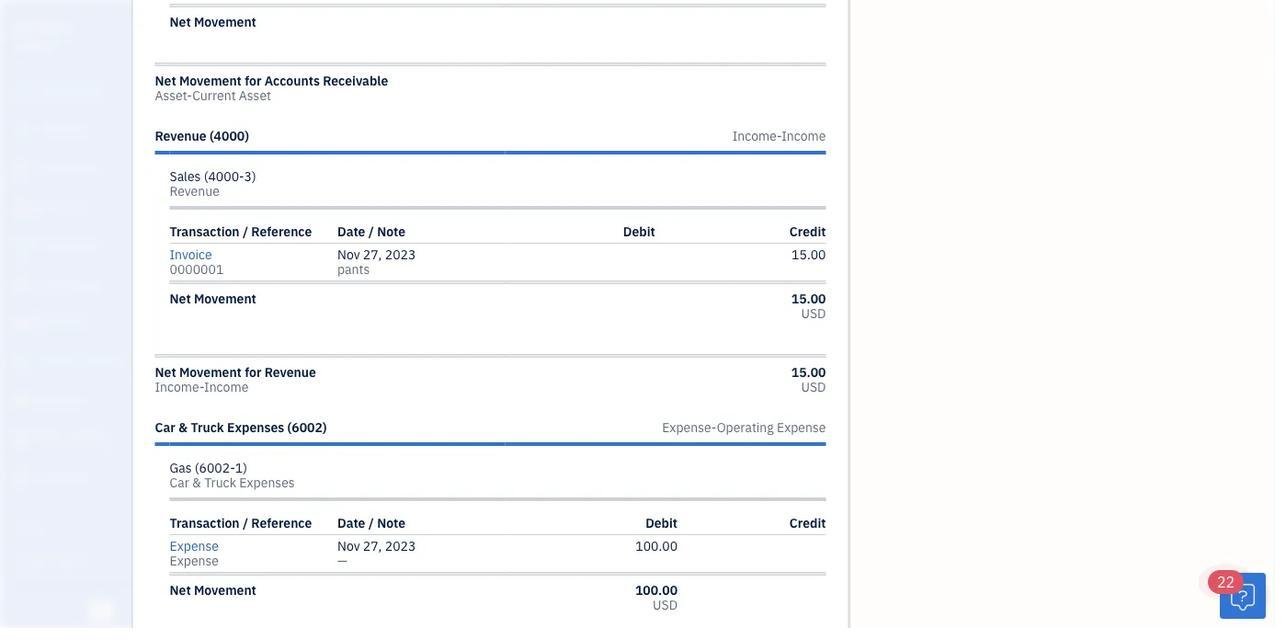 Task type: vqa. For each thing, say whether or not it's contained in the screenshot.
tax
no



Task type: locate. For each thing, give the bounding box(es) containing it.
transaction / reference
[[170, 223, 312, 240], [170, 514, 312, 531]]

for inside net movement for accounts receivable asset - current asset
[[245, 72, 262, 89]]

3 net movement from the top
[[170, 582, 256, 599]]

2 credit from the top
[[790, 514, 826, 531]]

100.00 usd
[[635, 582, 678, 613]]

credit
[[790, 223, 826, 240], [790, 514, 826, 531]]

expenses down the payments
[[41, 274, 99, 291]]

expenses right 6002-
[[239, 474, 295, 491]]

net movement down expense expense
[[170, 582, 256, 599]]

asset left the current
[[155, 87, 187, 104]]

asset right the current
[[239, 87, 271, 104]]

date
[[337, 223, 365, 240], [337, 514, 365, 531]]

nov
[[337, 246, 360, 263], [337, 537, 360, 554]]

)
[[245, 127, 249, 144], [252, 168, 256, 185], [323, 419, 327, 436], [243, 459, 247, 476]]

net
[[170, 13, 191, 30], [155, 72, 176, 89], [170, 290, 191, 307], [155, 364, 176, 381], [170, 582, 191, 599]]

gas
[[170, 459, 192, 476]]

/ down 3
[[243, 223, 248, 240]]

transaction / reference for expense expense
[[170, 514, 312, 531]]

accounts
[[265, 72, 320, 89]]

for
[[245, 72, 262, 89], [245, 364, 262, 381]]

1 27, from the top
[[363, 246, 382, 263]]

1 nov from the top
[[337, 246, 360, 263]]

0 vertical spatial date / note
[[337, 223, 406, 240]]

transaction / reference down gas ( 6002-1 ) car & truck expenses
[[170, 514, 312, 531]]

net movement for revenue income - income
[[155, 364, 316, 395]]

1 date / note from the top
[[337, 223, 406, 240]]

- inside net movement for accounts receivable asset - current asset
[[187, 87, 192, 104]]

) inside gas ( 6002-1 ) car & truck expenses
[[243, 459, 247, 476]]

reference down 3
[[251, 223, 312, 240]]

2 27, from the top
[[363, 537, 382, 554]]

1 vertical spatial transaction
[[170, 514, 240, 531]]

100.00
[[636, 537, 678, 554], [635, 582, 678, 599]]

movement up revenue ( 4000 )
[[179, 72, 242, 89]]

receivable
[[323, 72, 388, 89]]

0 vertical spatial nov
[[337, 246, 360, 263]]

revenue inside net movement for revenue income - income
[[265, 364, 316, 381]]

credit for income
[[790, 223, 826, 240]]

1 for from the top
[[245, 72, 262, 89]]

/ up the nov 27, 2023 pants
[[368, 223, 374, 240]]

expenses up 1
[[227, 419, 284, 436]]

1 vertical spatial 15.00 usd
[[791, 364, 826, 395]]

1 vertical spatial 100.00
[[635, 582, 678, 599]]

1 reference from the top
[[251, 223, 312, 240]]

apps
[[14, 518, 41, 533]]

for up car & truck expenses ( 6002 )
[[245, 364, 262, 381]]

2 vertical spatial expenses
[[239, 474, 295, 491]]

transaction / reference for invoice 0000001
[[170, 223, 312, 240]]

1 horizontal spatial &
[[192, 474, 201, 491]]

client image
[[12, 120, 34, 139]]

for inside net movement for revenue income - income
[[245, 364, 262, 381]]

15.00 usd
[[791, 290, 826, 322], [791, 364, 826, 395]]

truck right gas
[[204, 474, 236, 491]]

income
[[733, 127, 777, 144], [782, 127, 826, 144], [155, 378, 199, 395], [204, 378, 249, 395]]

2023
[[385, 246, 416, 263], [385, 537, 416, 554]]

1 vertical spatial note
[[377, 514, 406, 531]]

sales
[[170, 168, 201, 185]]

freshbooks image
[[86, 599, 116, 621]]

0 vertical spatial transaction / reference
[[170, 223, 312, 240]]

27, inside the nov 27, 2023 pants
[[363, 246, 382, 263]]

1 credit from the top
[[790, 223, 826, 240]]

2 reference from the top
[[251, 514, 312, 531]]

net inside net movement for accounts receivable asset - current asset
[[155, 72, 176, 89]]

2 vertical spatial net movement
[[170, 582, 256, 599]]

0 vertical spatial debit
[[623, 223, 655, 240]]

1 vertical spatial car
[[170, 474, 189, 491]]

revenue ( 4000 )
[[155, 127, 249, 144]]

for for accounts
[[245, 72, 262, 89]]

expenses
[[41, 274, 99, 291], [227, 419, 284, 436], [239, 474, 295, 491]]

1 vertical spatial transaction / reference
[[170, 514, 312, 531]]

0 vertical spatial transaction
[[170, 223, 240, 240]]

2 date / note from the top
[[337, 514, 406, 531]]

0 vertical spatial for
[[245, 72, 262, 89]]

resource center badge image
[[1220, 573, 1266, 619]]

reference
[[251, 223, 312, 240], [251, 514, 312, 531]]

/
[[243, 223, 248, 240], [368, 223, 374, 240], [243, 514, 248, 531], [368, 514, 374, 531]]

1 2023 from the top
[[385, 246, 416, 263]]

1 vertical spatial 27,
[[363, 537, 382, 554]]

note
[[377, 223, 406, 240], [377, 514, 406, 531]]

debit for income - income
[[623, 223, 655, 240]]

date up "—"
[[337, 514, 365, 531]]

reports
[[41, 467, 88, 484]]

debit
[[623, 223, 655, 240], [646, 514, 678, 531]]

0 vertical spatial date
[[337, 223, 365, 240]]

2 for from the top
[[245, 364, 262, 381]]

2 nov from the top
[[337, 537, 360, 554]]

items
[[14, 586, 42, 601]]

0 vertical spatial 2023
[[385, 246, 416, 263]]

note up nov 27, 2023 —
[[377, 514, 406, 531]]

2 net movement from the top
[[170, 290, 256, 307]]

22
[[1217, 572, 1235, 592]]

27,
[[363, 246, 382, 263], [363, 537, 382, 554]]

time
[[41, 351, 72, 368]]

1 vertical spatial credit
[[790, 514, 826, 531]]

1 transaction from the top
[[170, 223, 240, 240]]

1 vertical spatial &
[[192, 474, 201, 491]]

company owner
[[15, 17, 72, 51]]

services
[[66, 586, 111, 601]]

date / note
[[337, 223, 406, 240], [337, 514, 406, 531]]

&
[[179, 419, 188, 436], [192, 474, 201, 491]]

0 horizontal spatial asset
[[155, 87, 187, 104]]

1 vertical spatial debit
[[646, 514, 678, 531]]

net movement up the current
[[170, 13, 256, 30]]

reference down gas ( 6002-1 ) car & truck expenses
[[251, 514, 312, 531]]

net movement
[[170, 13, 256, 30], [170, 290, 256, 307], [170, 582, 256, 599]]

payments
[[41, 235, 100, 252]]

revenue
[[155, 127, 207, 144], [170, 183, 220, 200], [265, 364, 316, 381]]

current
[[192, 87, 236, 104]]

0 vertical spatial 15.00
[[792, 246, 826, 263]]

0 vertical spatial usd
[[801, 305, 826, 322]]

1 vertical spatial truck
[[204, 474, 236, 491]]

1 vertical spatial reference
[[251, 514, 312, 531]]

2 date from the top
[[337, 514, 365, 531]]

usd inside 100.00 usd
[[653, 596, 678, 613]]

( down net movement for revenue income - income
[[287, 419, 292, 436]]

1 vertical spatial 2023
[[385, 537, 416, 554]]

for left accounts
[[245, 72, 262, 89]]

—
[[337, 552, 348, 569]]

truck up 6002-
[[191, 419, 224, 436]]

0 vertical spatial credit
[[790, 223, 826, 240]]

note up the nov 27, 2023 pants
[[377, 223, 406, 240]]

car left 6002-
[[170, 474, 189, 491]]

( inside sales ( 4000-3 ) revenue
[[204, 168, 208, 185]]

0 vertical spatial 100.00
[[636, 537, 678, 554]]

2 transaction from the top
[[170, 514, 240, 531]]

( right gas
[[195, 459, 199, 476]]

27, inside nov 27, 2023 —
[[363, 537, 382, 554]]

truck
[[191, 419, 224, 436], [204, 474, 236, 491]]

date up pants
[[337, 223, 365, 240]]

& right gas
[[192, 474, 201, 491]]

apps link
[[5, 510, 197, 543]]

-
[[187, 87, 192, 104], [777, 127, 782, 144], [199, 378, 204, 395], [712, 419, 717, 436]]

movement inside net movement for accounts receivable asset - current asset
[[179, 72, 242, 89]]

( inside gas ( 6002-1 ) car & truck expenses
[[195, 459, 199, 476]]

transaction / reference up invoice 0000001
[[170, 223, 312, 240]]

0 vertical spatial 15.00 usd
[[791, 290, 826, 322]]

movement up car & truck expenses ( 6002 )
[[179, 364, 242, 381]]

invoice 0000001
[[170, 246, 224, 278]]

0000001
[[170, 261, 224, 278]]

2023 inside the nov 27, 2023 pants
[[385, 246, 416, 263]]

gas ( 6002-1 ) car & truck expenses
[[170, 459, 295, 491]]

debit for expense - operating expense
[[646, 514, 678, 531]]

nov inside nov 27, 2023 —
[[337, 537, 360, 554]]

0 vertical spatial &
[[179, 419, 188, 436]]

1 vertical spatial date
[[337, 514, 365, 531]]

revenue up sales
[[155, 127, 207, 144]]

net movement down 0000001
[[170, 290, 256, 307]]

nov inside the nov 27, 2023 pants
[[337, 246, 360, 263]]

expenses inside gas ( 6002-1 ) car & truck expenses
[[239, 474, 295, 491]]

0 vertical spatial note
[[377, 223, 406, 240]]

2023 right "—"
[[385, 537, 416, 554]]

0 vertical spatial reference
[[251, 223, 312, 240]]

15.00
[[792, 246, 826, 263], [791, 290, 826, 307], [791, 364, 826, 381]]

revenue up 6002
[[265, 364, 316, 381]]

transaction up invoice link
[[170, 223, 240, 240]]

2023 inside nov 27, 2023 —
[[385, 537, 416, 554]]

1 vertical spatial revenue
[[170, 183, 220, 200]]

expense
[[170, 537, 219, 554]]

1 vertical spatial 15.00
[[791, 290, 826, 307]]

2023 for nov 27, 2023 pants
[[385, 246, 416, 263]]

operating
[[717, 419, 774, 436]]

transaction
[[170, 223, 240, 240], [170, 514, 240, 531]]

movement
[[194, 13, 256, 30], [179, 72, 242, 89], [194, 290, 256, 307], [179, 364, 242, 381], [194, 582, 256, 599]]

truck inside gas ( 6002-1 ) car & truck expenses
[[204, 474, 236, 491]]

/ down gas ( 6002-1 ) car & truck expenses
[[243, 514, 248, 531]]

expense - operating expense
[[662, 419, 826, 436]]

transaction up expense link
[[170, 514, 240, 531]]

usd
[[801, 305, 826, 322], [801, 378, 826, 395], [653, 596, 678, 613]]

1 transaction / reference from the top
[[170, 223, 312, 240]]

and
[[45, 586, 64, 601]]

1 horizontal spatial asset
[[239, 87, 271, 104]]

date / note up nov 27, 2023 —
[[337, 514, 406, 531]]

1 vertical spatial nov
[[337, 537, 360, 554]]

1 date from the top
[[337, 223, 365, 240]]

car
[[155, 419, 175, 436], [170, 474, 189, 491]]

date / note up the nov 27, 2023 pants
[[337, 223, 406, 240]]

revenue left 3
[[170, 183, 220, 200]]

& up gas
[[179, 419, 188, 436]]

expenses inside main element
[[41, 274, 99, 291]]

1 asset from the left
[[155, 87, 187, 104]]

sales ( 4000-3 ) revenue
[[170, 168, 256, 200]]

movement inside net movement for revenue income - income
[[179, 364, 242, 381]]

(
[[210, 127, 214, 144], [204, 168, 208, 185], [287, 419, 292, 436], [195, 459, 199, 476]]

2023 right pants
[[385, 246, 416, 263]]

1 note from the top
[[377, 223, 406, 240]]

0 vertical spatial 27,
[[363, 246, 382, 263]]

income - income
[[733, 127, 826, 144]]

expense
[[662, 419, 712, 436], [777, 419, 826, 436], [170, 552, 219, 569]]

1 vertical spatial date / note
[[337, 514, 406, 531]]

1 vertical spatial for
[[245, 364, 262, 381]]

1 net movement from the top
[[170, 13, 256, 30]]

2 2023 from the top
[[385, 537, 416, 554]]

0 vertical spatial revenue
[[155, 127, 207, 144]]

( down the current
[[210, 127, 214, 144]]

0 vertical spatial net movement
[[170, 13, 256, 30]]

nov 27, 2023 —
[[337, 537, 416, 569]]

for for revenue
[[245, 364, 262, 381]]

estimate image
[[12, 159, 34, 177]]

2 transaction / reference from the top
[[170, 514, 312, 531]]

2 note from the top
[[377, 514, 406, 531]]

reference for sales ( 4000-3 ) revenue
[[251, 223, 312, 240]]

reference for gas ( 6002-1 ) car & truck expenses
[[251, 514, 312, 531]]

asset
[[155, 87, 187, 104], [239, 87, 271, 104]]

date for nov 27, 2023 pants
[[337, 223, 365, 240]]

27, for pants
[[363, 246, 382, 263]]

car inside gas ( 6002-1 ) car & truck expenses
[[170, 474, 189, 491]]

1 vertical spatial net movement
[[170, 290, 256, 307]]

car up gas
[[155, 419, 175, 436]]

credit for operating expense
[[790, 514, 826, 531]]

0 vertical spatial expenses
[[41, 274, 99, 291]]

2 vertical spatial revenue
[[265, 364, 316, 381]]

( right sales
[[204, 168, 208, 185]]

2 vertical spatial usd
[[653, 596, 678, 613]]

transaction for expense
[[170, 514, 240, 531]]



Task type: describe. For each thing, give the bounding box(es) containing it.
time tracking
[[41, 351, 125, 368]]

/ up nov 27, 2023 —
[[368, 514, 374, 531]]

1 vertical spatial usd
[[801, 378, 826, 395]]

2 horizontal spatial expense
[[777, 419, 826, 436]]

1
[[235, 459, 243, 476]]

clients
[[41, 119, 82, 137]]

) inside sales ( 4000-3 ) revenue
[[252, 168, 256, 185]]

22 button
[[1208, 570, 1266, 619]]

movement down 0000001
[[194, 290, 256, 307]]

chart image
[[12, 429, 34, 448]]

net movement for accounts receivable asset - current asset
[[155, 72, 388, 104]]

27, for —
[[363, 537, 382, 554]]

( for revenue ( 4000 )
[[210, 127, 214, 144]]

net movement for 4000
[[170, 290, 256, 307]]

company
[[15, 17, 72, 34]]

1 horizontal spatial expense
[[662, 419, 712, 436]]

expense expense
[[170, 537, 219, 569]]

timer image
[[12, 352, 34, 371]]

note for nov 27, 2023 —
[[377, 514, 406, 531]]

movement up the current
[[194, 13, 256, 30]]

6002-
[[199, 459, 235, 476]]

invoice image
[[12, 198, 34, 216]]

team members
[[14, 552, 94, 567]]

nov 27, 2023 pants
[[337, 246, 416, 278]]

3
[[244, 168, 252, 185]]

2 15.00 usd from the top
[[791, 364, 826, 395]]

estimates
[[41, 158, 100, 175]]

0 vertical spatial car
[[155, 419, 175, 436]]

( for sales ( 4000-3 ) revenue
[[204, 168, 208, 185]]

( for gas ( 6002-1 ) car & truck expenses
[[195, 459, 199, 476]]

net movement for truck
[[170, 582, 256, 599]]

4000-
[[208, 168, 244, 185]]

date / note for pants
[[337, 223, 406, 240]]

team members link
[[5, 544, 197, 577]]

car & truck expenses ( 6002 )
[[155, 419, 327, 436]]

tracking
[[74, 351, 125, 368]]

payroll
[[41, 389, 81, 407]]

nov for pants
[[337, 246, 360, 263]]

4000
[[214, 127, 245, 144]]

1 15.00 usd from the top
[[791, 290, 826, 322]]

100.00 for 100.00
[[636, 537, 678, 554]]

expense image
[[12, 275, 34, 293]]

transaction for invoice
[[170, 223, 240, 240]]

movement down expense expense
[[194, 582, 256, 599]]

nov for —
[[337, 537, 360, 554]]

dashboard
[[41, 80, 106, 98]]

projects
[[41, 312, 90, 330]]

0 horizontal spatial &
[[179, 419, 188, 436]]

date for nov 27, 2023 —
[[337, 514, 365, 531]]

invoices
[[41, 196, 89, 214]]

invoice
[[170, 246, 212, 263]]

revenue inside sales ( 4000-3 ) revenue
[[170, 183, 220, 200]]

accounting
[[41, 428, 109, 446]]

members
[[45, 552, 94, 567]]

report image
[[12, 468, 34, 486]]

project image
[[12, 314, 34, 332]]

0 horizontal spatial expense
[[170, 552, 219, 569]]

1 vertical spatial expenses
[[227, 419, 284, 436]]

main element
[[0, 0, 248, 628]]

invoice link
[[170, 246, 212, 263]]

payment image
[[12, 236, 34, 255]]

& inside gas ( 6002-1 ) car & truck expenses
[[192, 474, 201, 491]]

2 vertical spatial 15.00
[[791, 364, 826, 381]]

team
[[14, 552, 43, 567]]

0 vertical spatial truck
[[191, 419, 224, 436]]

pants
[[337, 261, 370, 278]]

2023 for nov 27, 2023 —
[[385, 537, 416, 554]]

date / note for —
[[337, 514, 406, 531]]

items and services link
[[5, 578, 197, 611]]

expense link
[[170, 537, 219, 554]]

- inside net movement for revenue income - income
[[199, 378, 204, 395]]

100.00 for 100.00 usd
[[635, 582, 678, 599]]

note for nov 27, 2023 pants
[[377, 223, 406, 240]]

items and services
[[14, 586, 111, 601]]

dashboard image
[[12, 82, 34, 100]]

net inside net movement for revenue income - income
[[155, 364, 176, 381]]

2 asset from the left
[[239, 87, 271, 104]]

6002
[[292, 419, 323, 436]]

money image
[[12, 391, 34, 409]]

owner
[[15, 36, 51, 51]]



